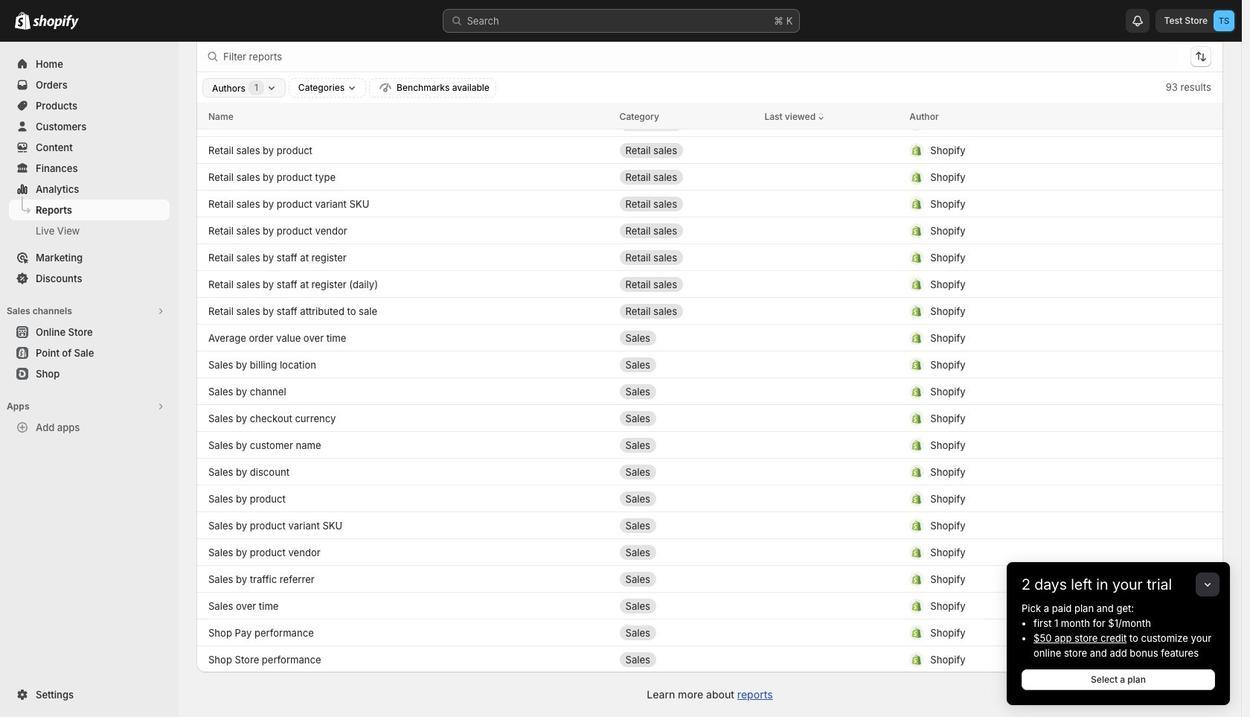 Task type: locate. For each thing, give the bounding box(es) containing it.
1 row from the top
[[197, 0, 1224, 2]]

9 row from the top
[[197, 163, 1224, 190]]

row
[[197, 0, 1224, 2], [197, 2, 1224, 29], [197, 29, 1224, 56], [197, 56, 1224, 83], [197, 83, 1224, 109], [197, 103, 1224, 130], [197, 109, 1224, 136], [197, 136, 1224, 163], [197, 163, 1224, 190], [197, 190, 1224, 217], [197, 217, 1224, 243], [197, 243, 1224, 270], [197, 270, 1224, 297], [197, 297, 1224, 324], [197, 324, 1224, 351], [197, 351, 1224, 378], [197, 378, 1224, 404], [197, 404, 1224, 431], [197, 431, 1224, 458], [197, 458, 1224, 485], [197, 485, 1224, 512], [197, 512, 1224, 538], [197, 538, 1224, 565], [197, 565, 1224, 592], [197, 592, 1224, 619], [197, 619, 1224, 646], [197, 646, 1224, 672]]

5 row from the top
[[197, 83, 1224, 109]]

26 row from the top
[[197, 619, 1224, 646]]

21 row from the top
[[197, 485, 1224, 512]]

12 row from the top
[[197, 243, 1224, 270]]

list of reports table
[[197, 0, 1224, 672]]

4 row from the top
[[197, 56, 1224, 83]]

test store image
[[1214, 10, 1235, 31]]

16 row from the top
[[197, 351, 1224, 378]]

8 row from the top
[[197, 136, 1224, 163]]

shopify image
[[33, 15, 79, 30]]

13 row from the top
[[197, 270, 1224, 297]]

15 row from the top
[[197, 324, 1224, 351]]

17 row from the top
[[197, 378, 1224, 404]]

cell
[[208, 4, 608, 28], [620, 4, 753, 28], [765, 4, 898, 28], [910, 4, 1176, 28], [620, 31, 753, 55], [765, 31, 898, 55], [910, 31, 1176, 55], [620, 58, 753, 82], [765, 58, 898, 82], [910, 58, 1176, 82], [620, 85, 753, 108], [765, 85, 898, 108], [910, 85, 1176, 108], [620, 111, 753, 135], [765, 111, 898, 135], [910, 111, 1176, 135], [620, 138, 753, 162], [910, 138, 1176, 162], [620, 165, 753, 189], [765, 165, 898, 189], [910, 165, 1176, 189], [620, 192, 753, 216], [910, 192, 1176, 216], [620, 219, 753, 242], [765, 219, 898, 242], [910, 219, 1176, 242], [620, 245, 753, 269], [910, 245, 1176, 269], [620, 272, 753, 296], [765, 272, 898, 296], [910, 272, 1176, 296], [620, 299, 753, 323], [910, 299, 1176, 323], [620, 326, 753, 350], [765, 326, 898, 350], [910, 326, 1176, 350], [620, 353, 753, 376], [910, 353, 1176, 376], [620, 379, 753, 403], [765, 379, 898, 403], [910, 379, 1176, 403], [620, 406, 753, 430], [910, 406, 1176, 430], [620, 433, 753, 457], [765, 433, 898, 457], [910, 433, 1176, 457], [620, 460, 753, 484], [910, 460, 1176, 484], [620, 487, 753, 510], [765, 487, 898, 510], [910, 487, 1176, 510], [620, 513, 753, 537], [910, 513, 1176, 537], [620, 540, 753, 564], [765, 540, 898, 564], [910, 540, 1176, 564], [620, 567, 753, 591], [910, 567, 1176, 591], [620, 594, 753, 618], [765, 594, 898, 618], [910, 594, 1176, 618], [620, 621, 753, 644], [910, 621, 1176, 644], [620, 647, 753, 671], [765, 647, 898, 671], [910, 647, 1176, 671]]

Filter reports text field
[[223, 45, 1179, 69]]

6 row from the top
[[197, 103, 1224, 130]]

shopify image
[[15, 12, 31, 30]]

27 row from the top
[[197, 646, 1224, 672]]



Task type: vqa. For each thing, say whether or not it's contained in the screenshot.
20th row from the bottom
yes



Task type: describe. For each thing, give the bounding box(es) containing it.
24 row from the top
[[197, 565, 1224, 592]]

19 row from the top
[[197, 431, 1224, 458]]

25 row from the top
[[197, 592, 1224, 619]]

3 row from the top
[[197, 29, 1224, 56]]

14 row from the top
[[197, 297, 1224, 324]]

18 row from the top
[[197, 404, 1224, 431]]

22 row from the top
[[197, 512, 1224, 538]]

7 row from the top
[[197, 109, 1224, 136]]

23 row from the top
[[197, 538, 1224, 565]]

11 row from the top
[[197, 217, 1224, 243]]

10 row from the top
[[197, 190, 1224, 217]]

2 row from the top
[[197, 2, 1224, 29]]

20 row from the top
[[197, 458, 1224, 485]]



